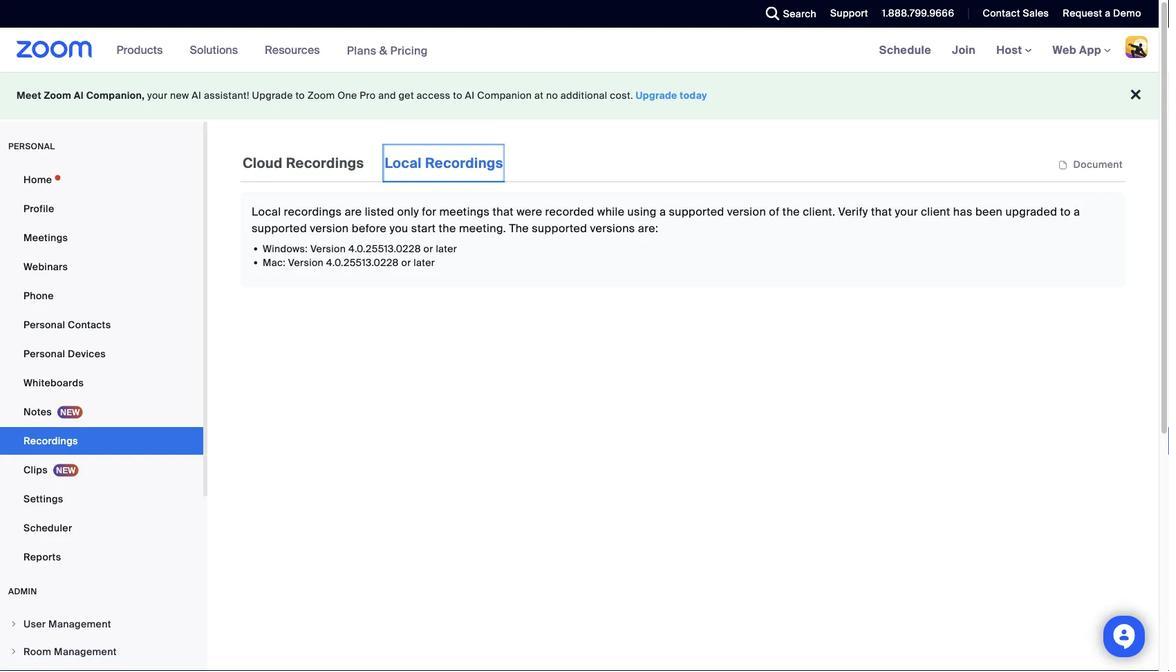 Task type: locate. For each thing, give the bounding box(es) containing it.
that up the
[[493, 204, 514, 219]]

personal contacts
[[24, 318, 111, 331]]

or down start
[[424, 242, 433, 255]]

the right of
[[783, 204, 800, 219]]

your left client at the right top of the page
[[895, 204, 918, 219]]

1 upgrade from the left
[[252, 89, 293, 102]]

0 horizontal spatial local
[[252, 204, 281, 219]]

windows:
[[263, 242, 308, 255]]

later down start
[[414, 256, 435, 269]]

additional
[[561, 89, 608, 102]]

supported up windows: on the top left
[[252, 221, 307, 235]]

ai right new
[[192, 89, 201, 102]]

to down "resources" dropdown button
[[296, 89, 305, 102]]

supported
[[669, 204, 724, 219], [252, 221, 307, 235], [532, 221, 587, 235]]

zoom right meet
[[44, 89, 71, 102]]

1 horizontal spatial local
[[385, 154, 422, 172]]

supported down recorded
[[532, 221, 587, 235]]

1 horizontal spatial your
[[895, 204, 918, 219]]

local inside the 'local recordings are listed only for meetings that were recorded while using a supported version of the client. verify that your client has been upgraded to a supported version before you start the meeting. the supported versions are: windows: version 4.0.25513.0228 or later mac: version 4.0.25513.0228 or later'
[[252, 204, 281, 219]]

to right upgraded
[[1061, 204, 1071, 219]]

that right verify
[[871, 204, 892, 219]]

recordings
[[286, 154, 364, 172], [425, 154, 503, 172], [24, 435, 78, 447]]

0 vertical spatial version
[[727, 204, 766, 219]]

for
[[422, 204, 437, 219]]

1.888.799.9666 button up schedule
[[872, 0, 958, 28]]

personal down "phone"
[[24, 318, 65, 331]]

0 horizontal spatial version
[[310, 221, 349, 235]]

1 vertical spatial or
[[401, 256, 411, 269]]

2 horizontal spatial a
[[1105, 7, 1111, 20]]

management up room management at left
[[48, 618, 111, 631]]

cloud
[[243, 154, 283, 172]]

to
[[296, 89, 305, 102], [453, 89, 463, 102], [1061, 204, 1071, 219]]

join
[[952, 43, 976, 57]]

1 vertical spatial local
[[252, 204, 281, 219]]

0 horizontal spatial the
[[439, 221, 456, 235]]

0 horizontal spatial ai
[[74, 89, 84, 102]]

banner
[[0, 28, 1159, 73]]

0 horizontal spatial or
[[401, 256, 411, 269]]

upgraded
[[1006, 204, 1058, 219]]

local recordings tab
[[383, 144, 505, 183]]

0 horizontal spatial zoom
[[44, 89, 71, 102]]

management down user management menu item
[[54, 646, 117, 658]]

or down the 'you' in the left of the page
[[401, 256, 411, 269]]

meetings
[[440, 204, 490, 219]]

0 vertical spatial later
[[436, 242, 457, 255]]

access
[[417, 89, 451, 102]]

version
[[310, 242, 346, 255], [288, 256, 324, 269]]

0 vertical spatial the
[[783, 204, 800, 219]]

1 horizontal spatial a
[[1074, 204, 1081, 219]]

request
[[1063, 7, 1103, 20]]

admin menu menu
[[0, 611, 203, 672]]

2 that from the left
[[871, 204, 892, 219]]

local up windows: on the top left
[[252, 204, 281, 219]]

web
[[1053, 43, 1077, 57]]

recordings for cloud recordings
[[286, 154, 364, 172]]

personal up whiteboards
[[24, 348, 65, 360]]

the down meetings
[[439, 221, 456, 235]]

2 horizontal spatial to
[[1061, 204, 1071, 219]]

upgrade today link
[[636, 89, 708, 102]]

room management
[[24, 646, 117, 658]]

4.0.25513.0228
[[348, 242, 421, 255], [326, 256, 399, 269]]

a right upgraded
[[1074, 204, 1081, 219]]

support link
[[820, 0, 872, 28], [831, 7, 868, 20]]

1 horizontal spatial version
[[727, 204, 766, 219]]

meeting.
[[459, 221, 506, 235]]

0 horizontal spatial a
[[660, 204, 666, 219]]

later down for
[[436, 242, 457, 255]]

management inside user management menu item
[[48, 618, 111, 631]]

version down recordings
[[310, 221, 349, 235]]

1 horizontal spatial or
[[424, 242, 433, 255]]

0 vertical spatial version
[[310, 242, 346, 255]]

request a demo link
[[1053, 0, 1159, 28], [1063, 7, 1142, 20]]

before
[[352, 221, 387, 235]]

1.888.799.9666 button
[[872, 0, 958, 28], [882, 7, 955, 20]]

management for room management
[[54, 646, 117, 658]]

meetings navigation
[[869, 28, 1159, 73]]

ai
[[74, 89, 84, 102], [192, 89, 201, 102], [465, 89, 475, 102]]

version down recordings
[[310, 242, 346, 255]]

reports
[[24, 551, 61, 564]]

zoom left one
[[308, 89, 335, 102]]

that
[[493, 204, 514, 219], [871, 204, 892, 219]]

profile
[[24, 202, 54, 215]]

the
[[509, 221, 529, 235]]

1 personal from the top
[[24, 318, 65, 331]]

webinars link
[[0, 253, 203, 281]]

listed
[[365, 204, 394, 219]]

0 horizontal spatial that
[[493, 204, 514, 219]]

2 zoom from the left
[[308, 89, 335, 102]]

pro
[[360, 89, 376, 102]]

solutions button
[[190, 28, 244, 72]]

local up only
[[385, 154, 422, 172]]

plans & pricing
[[347, 43, 428, 58]]

local inside local recordings "tab"
[[385, 154, 422, 172]]

ai left companion on the left
[[465, 89, 475, 102]]

0 horizontal spatial upgrade
[[252, 89, 293, 102]]

recordings link
[[0, 427, 203, 455]]

2 personal from the top
[[24, 348, 65, 360]]

tabs of recording tab list
[[241, 144, 505, 183]]

menu item
[[0, 667, 203, 672]]

1 horizontal spatial to
[[453, 89, 463, 102]]

client
[[921, 204, 951, 219]]

recordings inside tab
[[286, 154, 364, 172]]

at
[[535, 89, 544, 102]]

management
[[48, 618, 111, 631], [54, 646, 117, 658]]

upgrade right cost.
[[636, 89, 678, 102]]

home
[[24, 173, 52, 186]]

recordings for local recordings
[[425, 154, 503, 172]]

your inside the 'local recordings are listed only for meetings that were recorded while using a supported version of the client. verify that your client has been upgraded to a supported version before you start the meeting. the supported versions are: windows: version 4.0.25513.0228 or later mac: version 4.0.25513.0228 or later'
[[895, 204, 918, 219]]

your
[[147, 89, 168, 102], [895, 204, 918, 219]]

a right using
[[660, 204, 666, 219]]

local recordings are listed only for meetings that were recorded while using a supported version of the client. verify that your client has been upgraded to a supported version before you start the meeting. the supported versions are: windows: version 4.0.25513.0228 or later mac: version 4.0.25513.0228 or later
[[252, 204, 1081, 269]]

while
[[597, 204, 625, 219]]

personal devices
[[24, 348, 106, 360]]

2 horizontal spatial recordings
[[425, 154, 503, 172]]

recordings inside "tab"
[[425, 154, 503, 172]]

a left demo
[[1105, 7, 1111, 20]]

your left new
[[147, 89, 168, 102]]

product information navigation
[[106, 28, 438, 73]]

supported right using
[[669, 204, 724, 219]]

0 horizontal spatial recordings
[[24, 435, 78, 447]]

clips
[[24, 464, 48, 477]]

ai left the "companion,"
[[74, 89, 84, 102]]

upgrade down product information navigation at top left
[[252, 89, 293, 102]]

management inside room management menu item
[[54, 646, 117, 658]]

1 vertical spatial personal
[[24, 348, 65, 360]]

0 horizontal spatial later
[[414, 256, 435, 269]]

admin
[[8, 586, 37, 597]]

upgrade
[[252, 89, 293, 102], [636, 89, 678, 102]]

search
[[783, 7, 817, 20]]

cloud recordings tab
[[241, 144, 366, 183]]

2 horizontal spatial ai
[[465, 89, 475, 102]]

1 vertical spatial version
[[310, 221, 349, 235]]

1 vertical spatial management
[[54, 646, 117, 658]]

search button
[[756, 0, 820, 28]]

meet zoom ai companion, footer
[[0, 72, 1159, 120]]

version left of
[[727, 204, 766, 219]]

4.0.25513.0228 down the 'you' in the left of the page
[[348, 242, 421, 255]]

to right access
[[453, 89, 463, 102]]

recordings up recordings
[[286, 154, 364, 172]]

1 horizontal spatial zoom
[[308, 89, 335, 102]]

scheduler
[[24, 522, 72, 535]]

3 ai from the left
[[465, 89, 475, 102]]

schedule link
[[869, 28, 942, 72]]

later
[[436, 242, 457, 255], [414, 256, 435, 269]]

recordings down notes
[[24, 435, 78, 447]]

plans & pricing link
[[347, 43, 428, 58], [347, 43, 428, 58]]

0 vertical spatial your
[[147, 89, 168, 102]]

personal inside 'link'
[[24, 318, 65, 331]]

0 vertical spatial 4.0.25513.0228
[[348, 242, 421, 255]]

1 horizontal spatial recordings
[[286, 154, 364, 172]]

settings
[[24, 493, 63, 506]]

local for local recordings are listed only for meetings that were recorded while using a supported version of the client. verify that your client has been upgraded to a supported version before you start the meeting. the supported versions are: windows: version 4.0.25513.0228 or later mac: version 4.0.25513.0228 or later
[[252, 204, 281, 219]]

0 vertical spatial local
[[385, 154, 422, 172]]

version down windows: on the top left
[[288, 256, 324, 269]]

support
[[831, 7, 868, 20]]

1 horizontal spatial upgrade
[[636, 89, 678, 102]]

user management menu item
[[0, 611, 203, 638]]

the
[[783, 204, 800, 219], [439, 221, 456, 235]]

meetings
[[24, 231, 68, 244]]

web app button
[[1053, 43, 1111, 57]]

recordings inside the personal menu menu
[[24, 435, 78, 447]]

request a demo
[[1063, 7, 1142, 20]]

or
[[424, 242, 433, 255], [401, 256, 411, 269]]

personal devices link
[[0, 340, 203, 368]]

0 vertical spatial management
[[48, 618, 111, 631]]

1.888.799.9666 button up schedule link
[[882, 7, 955, 20]]

has
[[954, 204, 973, 219]]

version
[[727, 204, 766, 219], [310, 221, 349, 235]]

were
[[517, 204, 542, 219]]

clips link
[[0, 456, 203, 484]]

0 vertical spatial personal
[[24, 318, 65, 331]]

1 vertical spatial your
[[895, 204, 918, 219]]

contacts
[[68, 318, 111, 331]]

document
[[1074, 159, 1123, 171]]

1 horizontal spatial ai
[[192, 89, 201, 102]]

1 horizontal spatial that
[[871, 204, 892, 219]]

2 ai from the left
[[192, 89, 201, 102]]

0 horizontal spatial your
[[147, 89, 168, 102]]

a
[[1105, 7, 1111, 20], [660, 204, 666, 219], [1074, 204, 1081, 219]]

webinars
[[24, 260, 68, 273]]

recordings up meetings
[[425, 154, 503, 172]]

4.0.25513.0228 down before
[[326, 256, 399, 269]]



Task type: describe. For each thing, give the bounding box(es) containing it.
settings link
[[0, 485, 203, 513]]

personal for personal devices
[[24, 348, 65, 360]]

0 horizontal spatial supported
[[252, 221, 307, 235]]

1 vertical spatial version
[[288, 256, 324, 269]]

today
[[680, 89, 708, 102]]

using
[[628, 204, 657, 219]]

contact
[[983, 7, 1021, 20]]

room management menu item
[[0, 639, 203, 665]]

2 horizontal spatial supported
[[669, 204, 724, 219]]

whiteboards
[[24, 377, 84, 389]]

web app
[[1053, 43, 1102, 57]]

&
[[379, 43, 388, 58]]

room
[[24, 646, 51, 658]]

1 horizontal spatial the
[[783, 204, 800, 219]]

versions
[[590, 221, 635, 235]]

companion
[[477, 89, 532, 102]]

host button
[[997, 43, 1032, 57]]

contact sales
[[983, 7, 1049, 20]]

phone
[[24, 289, 54, 302]]

0 horizontal spatial to
[[296, 89, 305, 102]]

banner containing products
[[0, 28, 1159, 73]]

phone link
[[0, 282, 203, 310]]

personal
[[8, 141, 55, 152]]

document button
[[1056, 159, 1126, 171]]

are:
[[638, 221, 659, 235]]

main content element
[[241, 144, 1126, 288]]

user management
[[24, 618, 111, 631]]

been
[[976, 204, 1003, 219]]

of
[[769, 204, 780, 219]]

home link
[[0, 166, 203, 194]]

notes
[[24, 406, 52, 418]]

cost.
[[610, 89, 633, 102]]

products
[[117, 43, 163, 57]]

verify
[[839, 204, 868, 219]]

one
[[338, 89, 357, 102]]

client.
[[803, 204, 836, 219]]

1 horizontal spatial later
[[436, 242, 457, 255]]

schedule
[[879, 43, 932, 57]]

1 that from the left
[[493, 204, 514, 219]]

products button
[[117, 28, 169, 72]]

1 vertical spatial later
[[414, 256, 435, 269]]

1 vertical spatial 4.0.25513.0228
[[326, 256, 399, 269]]

local for local recordings
[[385, 154, 422, 172]]

personal for personal contacts
[[24, 318, 65, 331]]

2 upgrade from the left
[[636, 89, 678, 102]]

cloud recordings
[[243, 154, 364, 172]]

management for user management
[[48, 618, 111, 631]]

assistant!
[[204, 89, 250, 102]]

notes link
[[0, 398, 203, 426]]

start
[[411, 221, 436, 235]]

personal menu menu
[[0, 166, 203, 573]]

only
[[397, 204, 419, 219]]

1 vertical spatial the
[[439, 221, 456, 235]]

local recordings
[[385, 154, 503, 172]]

join link
[[942, 28, 986, 72]]

scheduler link
[[0, 515, 203, 542]]

meetings link
[[0, 224, 203, 252]]

your inside meet zoom ai companion, footer
[[147, 89, 168, 102]]

whiteboards link
[[0, 369, 203, 397]]

file image
[[1059, 159, 1068, 171]]

resources
[[265, 43, 320, 57]]

1 horizontal spatial supported
[[532, 221, 587, 235]]

are
[[345, 204, 362, 219]]

right image
[[10, 620, 18, 629]]

1 zoom from the left
[[44, 89, 71, 102]]

recordings
[[284, 204, 342, 219]]

reports link
[[0, 544, 203, 571]]

profile picture image
[[1126, 36, 1148, 58]]

and
[[378, 89, 396, 102]]

new
[[170, 89, 189, 102]]

to inside the 'local recordings are listed only for meetings that were recorded while using a supported version of the client. verify that your client has been upgraded to a supported version before you start the meeting. the supported versions are: windows: version 4.0.25513.0228 or later mac: version 4.0.25513.0228 or later'
[[1061, 204, 1071, 219]]

pricing
[[390, 43, 428, 58]]

demo
[[1114, 7, 1142, 20]]

get
[[399, 89, 414, 102]]

meet
[[17, 89, 41, 102]]

mac:
[[263, 256, 286, 269]]

devices
[[68, 348, 106, 360]]

user
[[24, 618, 46, 631]]

zoom logo image
[[17, 41, 92, 58]]

solutions
[[190, 43, 238, 57]]

plans
[[347, 43, 377, 58]]

0 vertical spatial or
[[424, 242, 433, 255]]

resources button
[[265, 28, 326, 72]]

recorded
[[545, 204, 594, 219]]

profile link
[[0, 195, 203, 223]]

right image
[[10, 648, 18, 656]]

1 ai from the left
[[74, 89, 84, 102]]

host
[[997, 43, 1025, 57]]

app
[[1080, 43, 1102, 57]]

meet zoom ai companion, your new ai assistant! upgrade to zoom one pro and get access to ai companion at no additional cost. upgrade today
[[17, 89, 708, 102]]

personal contacts link
[[0, 311, 203, 339]]

sales
[[1023, 7, 1049, 20]]

no
[[546, 89, 558, 102]]

you
[[390, 221, 408, 235]]

1.888.799.9666
[[882, 7, 955, 20]]



Task type: vqa. For each thing, say whether or not it's contained in the screenshot.
Contact
yes



